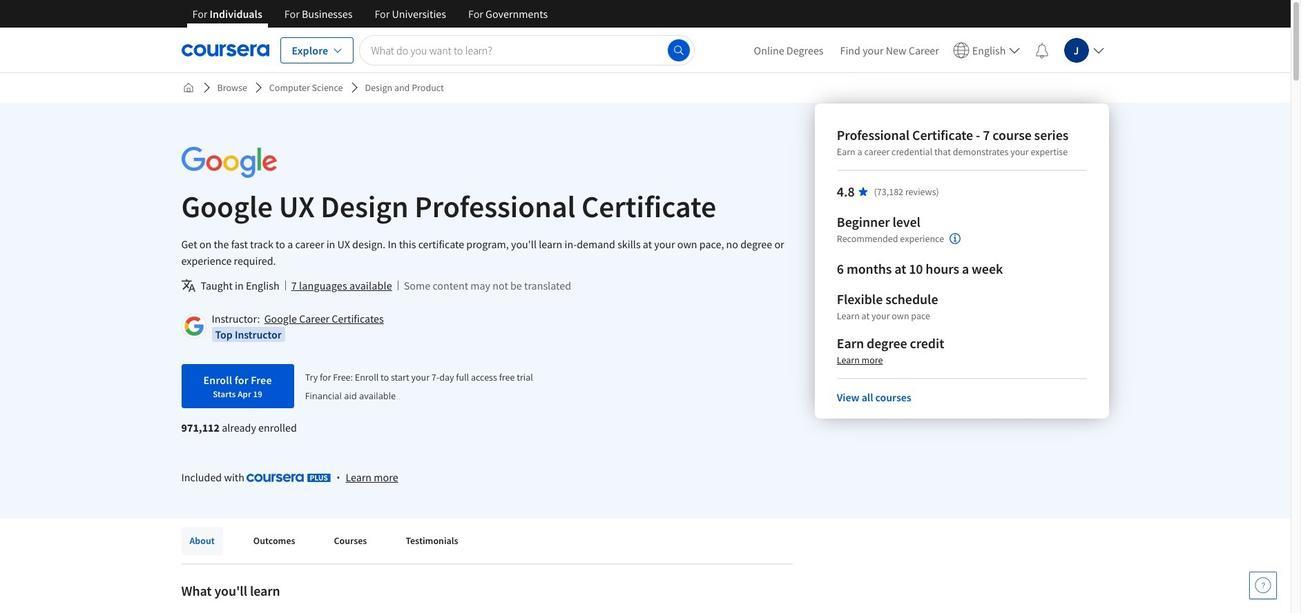 Task type: describe. For each thing, give the bounding box(es) containing it.
coursera plus image
[[247, 475, 331, 483]]

information about difficulty level pre-requisites. image
[[950, 233, 961, 244]]



Task type: locate. For each thing, give the bounding box(es) containing it.
banner navigation
[[181, 0, 559, 38]]

coursera image
[[181, 39, 269, 61]]

learn more about degree credit element
[[837, 354, 883, 367]]

What do you want to learn? text field
[[359, 35, 694, 65]]

home image
[[183, 82, 194, 93]]

help center image
[[1255, 578, 1271, 595]]

google career certificates image
[[183, 316, 204, 337]]

google image
[[181, 147, 277, 178]]

None search field
[[359, 35, 694, 65]]



Task type: vqa. For each thing, say whether or not it's contained in the screenshot.
program
no



